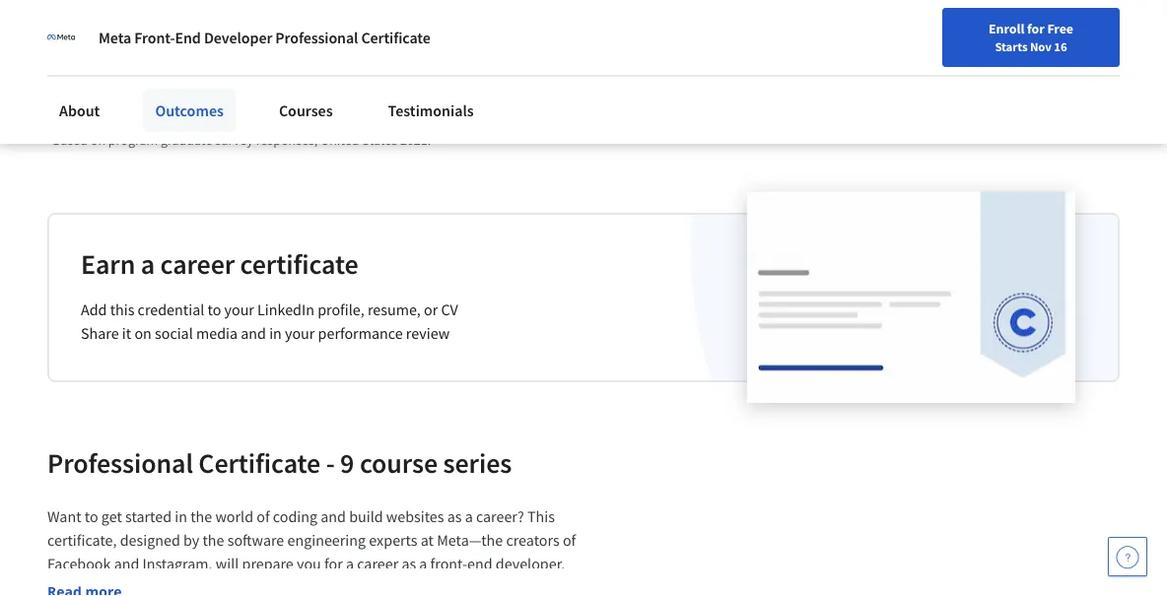 Task type: locate. For each thing, give the bounding box(es) containing it.
for up the nov
[[1028, 20, 1045, 37]]

this
[[528, 508, 555, 527]]

16
[[1055, 38, 1068, 54]]

started
[[125, 508, 172, 527]]

on inside add this credential to your linkedin profile, resume, or cv share it on social media and in your performance review
[[134, 324, 152, 344]]

0 horizontal spatial career
[[160, 248, 235, 282]]

1 vertical spatial in
[[175, 508, 187, 527]]

0 vertical spatial of
[[257, 508, 270, 527]]

meta front-end developer professional certificate
[[99, 28, 431, 47]]

career
[[160, 248, 235, 282], [357, 555, 399, 575]]

meta image
[[47, 24, 75, 51]]

to up media
[[208, 300, 221, 320]]

professional up 'get'
[[47, 447, 193, 481]]

2021.
[[400, 132, 431, 150]]

coding
[[273, 508, 318, 527]]

your
[[663, 62, 690, 80], [224, 300, 254, 320], [285, 324, 315, 344]]

show notifications image
[[974, 64, 997, 88]]

the
[[191, 508, 212, 527], [203, 531, 224, 551]]

certificate up testimonials link
[[361, 28, 431, 47]]

english
[[861, 62, 909, 81]]

new
[[692, 62, 718, 80]]

performance
[[318, 324, 403, 344]]

the right by
[[203, 531, 224, 551]]

graduate
[[161, 132, 212, 150]]

program
[[108, 132, 158, 150]]

on down the ¹lightcast™
[[91, 132, 106, 150]]

1 vertical spatial as
[[402, 555, 416, 575]]

0 vertical spatial to
[[208, 300, 221, 320]]

a up meta—the
[[465, 508, 473, 527]]

courses
[[279, 101, 333, 120]]

find your new career link
[[625, 59, 769, 84]]

1 vertical spatial professional
[[47, 447, 193, 481]]

world
[[215, 508, 253, 527]]

as down experts
[[402, 555, 416, 575]]

credential
[[138, 300, 204, 320]]

cv
[[441, 300, 458, 320]]

a
[[141, 248, 155, 282], [465, 508, 473, 527], [346, 555, 354, 575], [419, 555, 427, 575]]

0 vertical spatial on
[[91, 132, 106, 150]]

0 horizontal spatial in
[[175, 508, 187, 527]]

1 vertical spatial on
[[134, 324, 152, 344]]

0 vertical spatial in
[[269, 324, 282, 344]]

earn a career certificate
[[81, 248, 359, 282]]

0 vertical spatial professional
[[275, 28, 358, 47]]

instagram,
[[143, 555, 213, 575]]

0 horizontal spatial on
[[91, 132, 106, 150]]

find
[[635, 62, 661, 80]]

add
[[81, 300, 107, 320]]

build
[[349, 508, 383, 527]]

meta—the
[[437, 531, 503, 551]]

1 horizontal spatial of
[[563, 531, 576, 551]]

0 vertical spatial for
[[1028, 20, 1045, 37]]

in inside add this credential to your linkedin profile, resume, or cv share it on social media and in your performance review
[[269, 324, 282, 344]]

linkedin
[[257, 300, 315, 320]]

career down experts
[[357, 555, 399, 575]]

you
[[297, 555, 321, 575]]

1 horizontal spatial in
[[269, 324, 282, 344]]

certificate
[[240, 248, 359, 282]]

1 horizontal spatial certificate
[[361, 28, 431, 47]]

find your new career
[[635, 62, 759, 80]]

1 vertical spatial certificate
[[199, 447, 321, 481]]

on right it
[[134, 324, 152, 344]]

want to get started in the world of coding and build websites as a career? this certificate, designed by the software engineering experts at meta—the creators of facebook and instagram, will prepare you for a career as a front-end developer.
[[47, 508, 579, 575]]

in down linkedin
[[269, 324, 282, 344]]

2 horizontal spatial your
[[663, 62, 690, 80]]

1 horizontal spatial united
[[321, 132, 360, 150]]

¹lightcast™
[[47, 112, 114, 130]]

1 vertical spatial for
[[324, 555, 343, 575]]

united
[[238, 112, 277, 130], [321, 132, 360, 150]]

states
[[362, 132, 398, 150]]

1 horizontal spatial and
[[241, 324, 266, 344]]

of right creators
[[563, 531, 576, 551]]

front-
[[134, 28, 175, 47]]

developer
[[204, 28, 272, 47]]

1 horizontal spatial to
[[208, 300, 221, 320]]

2 vertical spatial and
[[114, 555, 139, 575]]

0 vertical spatial your
[[663, 62, 690, 80]]

and
[[241, 324, 266, 344], [321, 508, 346, 527], [114, 555, 139, 575]]

1 horizontal spatial for
[[1028, 20, 1045, 37]]

0 vertical spatial as
[[447, 508, 462, 527]]

0 horizontal spatial to
[[85, 508, 98, 527]]

and down designed
[[114, 555, 139, 575]]

and up engineering
[[321, 508, 346, 527]]

postings
[[141, 112, 190, 130]]

on
[[91, 132, 106, 150], [134, 324, 152, 344]]

1 vertical spatial to
[[85, 508, 98, 527]]

facebook
[[47, 555, 111, 575]]

enroll
[[989, 20, 1025, 37]]

1 horizontal spatial on
[[134, 324, 152, 344]]

course
[[360, 447, 438, 481]]

1 horizontal spatial career
[[357, 555, 399, 575]]

your down linkedin
[[285, 324, 315, 344]]

0 vertical spatial and
[[241, 324, 266, 344]]

the up by
[[191, 508, 212, 527]]

testimonials link
[[376, 89, 486, 132]]

0 vertical spatial career
[[160, 248, 235, 282]]

as up meta—the
[[447, 508, 462, 527]]

front-
[[431, 555, 468, 575]]

your up media
[[224, 300, 254, 320]]

professional
[[275, 28, 358, 47], [47, 447, 193, 481]]

1 vertical spatial career
[[357, 555, 399, 575]]

to
[[208, 300, 221, 320], [85, 508, 98, 527]]

None search field
[[250, 52, 417, 91]]

0 horizontal spatial for
[[324, 555, 343, 575]]

this
[[110, 300, 135, 320]]

of
[[257, 508, 270, 527], [563, 531, 576, 551]]

for inside want to get started in the world of coding and build websites as a career? this certificate, designed by the software engineering experts at meta—the creators of facebook and instagram, will prepare you for a career as a front-end developer.
[[324, 555, 343, 575]]

for right you
[[324, 555, 343, 575]]

to left 'get'
[[85, 508, 98, 527]]

for
[[1028, 20, 1045, 37], [324, 555, 343, 575]]

0 horizontal spatial your
[[224, 300, 254, 320]]

1 vertical spatial of
[[563, 531, 576, 551]]

career up credential
[[160, 248, 235, 282]]

developer.
[[496, 555, 565, 575]]

in up by
[[175, 508, 187, 527]]

of up software
[[257, 508, 270, 527]]

professional certificate - 9 course series
[[47, 447, 512, 481]]

certificate
[[361, 28, 431, 47], [199, 447, 321, 481]]

2 horizontal spatial and
[[321, 508, 346, 527]]

0 horizontal spatial united
[[238, 112, 277, 130]]

2 vertical spatial your
[[285, 324, 315, 344]]

series
[[443, 447, 512, 481]]

and right media
[[241, 324, 266, 344]]

career inside want to get started in the world of coding and build websites as a career? this certificate, designed by the software engineering experts at meta—the creators of facebook and instagram, will prepare you for a career as a front-end developer.
[[357, 555, 399, 575]]

on inside ¹lightcast™ job postings report, united states, 7/1/22-6/30/23. ²based on program graduate survey responses, united states 2021.
[[91, 132, 106, 150]]

united down '7/1/22-'
[[321, 132, 360, 150]]

1 horizontal spatial professional
[[275, 28, 358, 47]]

certificate up world
[[199, 447, 321, 481]]

social
[[155, 324, 193, 344]]

0 horizontal spatial as
[[402, 555, 416, 575]]

professional up courses
[[275, 28, 358, 47]]

7/1/22-
[[321, 112, 362, 130]]

responses,
[[256, 132, 318, 150]]

in
[[269, 324, 282, 344], [175, 508, 187, 527]]

or
[[424, 300, 438, 320]]

experts
[[369, 531, 418, 551]]

united up survey
[[238, 112, 277, 130]]

your right find
[[663, 62, 690, 80]]



Task type: vqa. For each thing, say whether or not it's contained in the screenshot.
the bottommost for
yes



Task type: describe. For each thing, give the bounding box(es) containing it.
will
[[216, 555, 239, 575]]

courses link
[[267, 89, 345, 132]]

to inside add this credential to your linkedin profile, resume, or cv share it on social media and in your performance review
[[208, 300, 221, 320]]

¹lightcast™ job postings report, united states, 7/1/22-6/30/23. ²based on program graduate survey responses, united states 2021.
[[47, 112, 431, 150]]

software
[[227, 531, 284, 551]]

1 horizontal spatial as
[[447, 508, 462, 527]]

by
[[183, 531, 199, 551]]

shopping cart: 1 item image
[[779, 54, 816, 86]]

0 horizontal spatial of
[[257, 508, 270, 527]]

end
[[175, 28, 201, 47]]

career?
[[476, 508, 524, 527]]

english button
[[826, 39, 945, 104]]

at
[[421, 531, 434, 551]]

in inside want to get started in the world of coding and build websites as a career? this certificate, designed by the software engineering experts at meta—the creators of facebook and instagram, will prepare you for a career as a front-end developer.
[[175, 508, 187, 527]]

designed
[[120, 531, 180, 551]]

coursera image
[[10, 55, 135, 87]]

to inside want to get started in the world of coding and build websites as a career? this certificate, designed by the software engineering experts at meta—the creators of facebook and instagram, will prepare you for a career as a front-end developer.
[[85, 508, 98, 527]]

nov
[[1030, 38, 1052, 54]]

job
[[116, 112, 138, 130]]

share
[[81, 324, 119, 344]]

and inside add this credential to your linkedin profile, resume, or cv share it on social media and in your performance review
[[241, 324, 266, 344]]

outcomes
[[155, 101, 224, 120]]

9
[[340, 447, 354, 481]]

²based
[[47, 132, 88, 150]]

0 vertical spatial united
[[238, 112, 277, 130]]

get
[[101, 508, 122, 527]]

0 horizontal spatial professional
[[47, 447, 193, 481]]

starts
[[995, 38, 1028, 54]]

a down at
[[419, 555, 427, 575]]

outcomes link
[[143, 89, 236, 132]]

add this credential to your linkedin profile, resume, or cv share it on social media and in your performance review
[[81, 300, 458, 344]]

testimonials
[[388, 101, 474, 120]]

resume,
[[368, 300, 421, 320]]

0 vertical spatial the
[[191, 508, 212, 527]]

-
[[326, 447, 335, 481]]

0 horizontal spatial certificate
[[199, 447, 321, 481]]

about
[[59, 101, 100, 120]]

enroll for free starts nov 16
[[989, 20, 1074, 54]]

6/30/23.
[[362, 112, 410, 130]]

profile,
[[318, 300, 365, 320]]

want
[[47, 508, 81, 527]]

media
[[196, 324, 238, 344]]

earn
[[81, 248, 135, 282]]

it
[[122, 324, 131, 344]]

coursera career certificate image
[[748, 192, 1076, 403]]

free
[[1048, 20, 1074, 37]]

1 vertical spatial the
[[203, 531, 224, 551]]

help center image
[[1116, 545, 1140, 569]]

1 horizontal spatial your
[[285, 324, 315, 344]]

websites
[[386, 508, 444, 527]]

0 horizontal spatial and
[[114, 555, 139, 575]]

your inside "link"
[[663, 62, 690, 80]]

career
[[721, 62, 759, 80]]

review
[[406, 324, 450, 344]]

engineering
[[287, 531, 366, 551]]

for inside enroll for free starts nov 16
[[1028, 20, 1045, 37]]

1 vertical spatial and
[[321, 508, 346, 527]]

individuals link
[[24, 0, 139, 39]]

report,
[[192, 112, 235, 130]]

prepare
[[242, 555, 294, 575]]

survey
[[215, 132, 253, 150]]

individuals
[[53, 10, 131, 30]]

about link
[[47, 89, 112, 132]]

a down engineering
[[346, 555, 354, 575]]

certificate,
[[47, 531, 117, 551]]

meta
[[99, 28, 131, 47]]

1 vertical spatial your
[[224, 300, 254, 320]]

states,
[[279, 112, 318, 130]]

a right the earn
[[141, 248, 155, 282]]

creators
[[506, 531, 560, 551]]

1 vertical spatial united
[[321, 132, 360, 150]]

end
[[468, 555, 493, 575]]

0 vertical spatial certificate
[[361, 28, 431, 47]]



